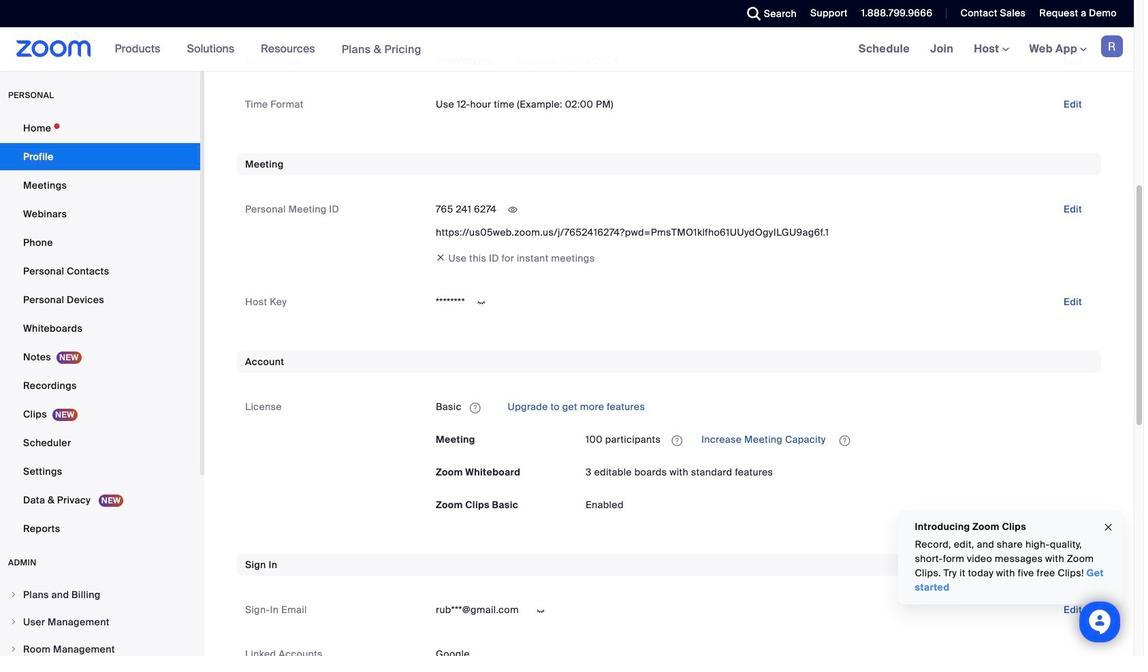 Task type: describe. For each thing, give the bounding box(es) containing it.
right image for second menu item from the bottom
[[10, 618, 18, 626]]

product information navigation
[[105, 27, 432, 72]]

personal menu menu
[[0, 114, 200, 544]]

close image
[[1104, 520, 1115, 535]]

show host key image
[[471, 297, 493, 309]]

learn more about your license type image
[[469, 403, 482, 413]]

right image for first menu item from the top of the "admin menu" menu
[[10, 591, 18, 599]]

1 menu item from the top
[[0, 582, 200, 608]]

right image
[[10, 645, 18, 654]]

admin menu menu
[[0, 582, 200, 656]]

hide personal meeting id image
[[502, 204, 524, 216]]

2 menu item from the top
[[0, 609, 200, 635]]

1 vertical spatial application
[[586, 429, 1094, 451]]

0 vertical spatial application
[[436, 396, 1094, 418]]



Task type: vqa. For each thing, say whether or not it's contained in the screenshot.
(Advanced)
no



Task type: locate. For each thing, give the bounding box(es) containing it.
1 right image from the top
[[10, 591, 18, 599]]

right image
[[10, 591, 18, 599], [10, 618, 18, 626]]

1 vertical spatial right image
[[10, 618, 18, 626]]

1 vertical spatial menu item
[[0, 609, 200, 635]]

application
[[436, 396, 1094, 418], [586, 429, 1094, 451]]

3 menu item from the top
[[0, 637, 200, 656]]

zoom logo image
[[16, 40, 91, 57]]

menu item
[[0, 582, 200, 608], [0, 609, 200, 635], [0, 637, 200, 656]]

profile picture image
[[1102, 35, 1124, 57]]

meetings navigation
[[849, 27, 1135, 72]]

2 right image from the top
[[10, 618, 18, 626]]

banner
[[0, 27, 1135, 72]]

0 vertical spatial menu item
[[0, 582, 200, 608]]

0 vertical spatial right image
[[10, 591, 18, 599]]

learn more about increasing meeting capacity image
[[836, 435, 855, 447]]

2 vertical spatial menu item
[[0, 637, 200, 656]]



